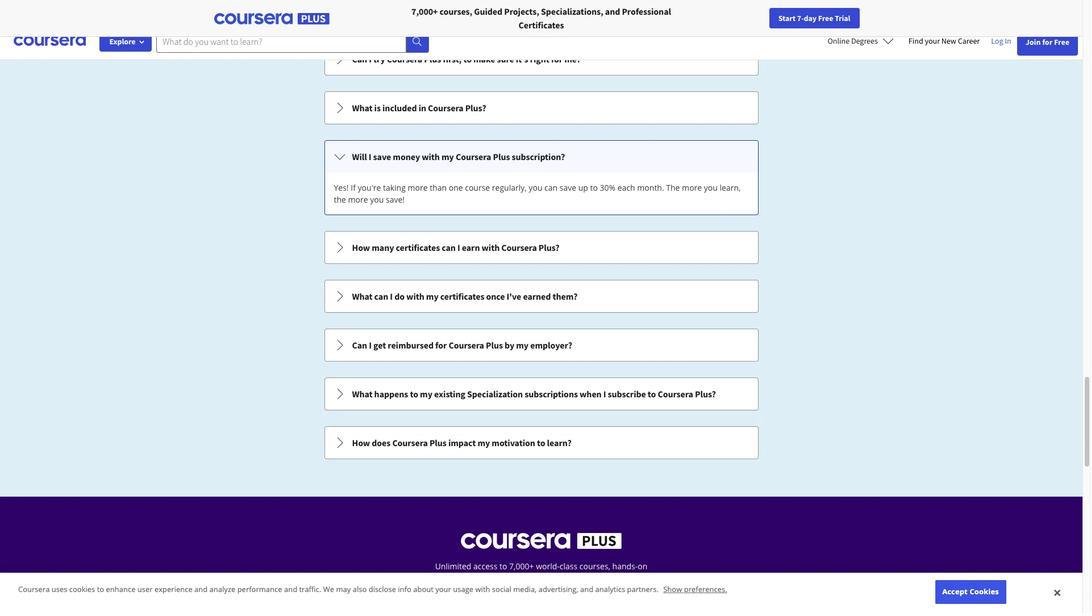 Task type: locate. For each thing, give the bounding box(es) containing it.
1 horizontal spatial for
[[551, 53, 563, 65]]

7,000+ inside 7,000+ courses, guided projects, specializations, and professional certificates
[[412, 6, 438, 17]]

0 horizontal spatial free
[[818, 13, 833, 23]]

certificates right many
[[396, 242, 440, 254]]

do
[[395, 291, 405, 302]]

show preferences. link
[[663, 585, 727, 595]]

coursera inside will i save money with my coursera plus subscription? dropdown button
[[456, 151, 491, 163]]

me?
[[565, 53, 581, 65]]

with right do
[[406, 291, 425, 302]]

my inside how does coursera plus impact my motivation to learn? dropdown button
[[478, 438, 490, 449]]

explore button
[[99, 31, 152, 52]]

class
[[560, 562, 578, 572]]

coursera right earn
[[502, 242, 537, 254]]

2 horizontal spatial can
[[545, 182, 558, 193]]

0 horizontal spatial 7,000+
[[412, 6, 438, 17]]

ready
[[500, 574, 521, 584]]

coursera left by
[[449, 340, 484, 351]]

1 vertical spatial included
[[616, 574, 648, 584]]

0 vertical spatial save
[[373, 151, 391, 163]]

coursera left uses
[[18, 585, 50, 595]]

career
[[958, 36, 980, 46]]

1 horizontal spatial coursera plus image
[[461, 534, 622, 550]]

1 what from the top
[[352, 102, 373, 114]]

1 how from the top
[[352, 242, 370, 254]]

cookies
[[970, 587, 999, 598]]

3 what from the top
[[352, 389, 373, 400]]

what can i do with my certificates once i've earned them?
[[352, 291, 578, 302]]

your down projects,
[[436, 585, 451, 595]]

you left learn,
[[704, 182, 718, 193]]

for left me? at the top right of the page
[[551, 53, 563, 65]]

2 vertical spatial what
[[352, 389, 373, 400]]

plus left by
[[486, 340, 503, 351]]

what
[[352, 102, 373, 114], [352, 291, 373, 302], [352, 389, 373, 400]]

i left 'get'
[[369, 340, 372, 351]]

0 horizontal spatial save
[[373, 151, 391, 163]]

1 vertical spatial 7,000+
[[509, 562, 534, 572]]

coursera right the subscribe
[[658, 389, 693, 400]]

certificates left once
[[440, 291, 485, 302]]

to up ready
[[500, 562, 507, 572]]

is
[[374, 102, 381, 114]]

job-
[[485, 574, 500, 584]]

can
[[352, 53, 367, 65], [352, 340, 367, 351]]

plus left "impact"
[[430, 438, 447, 449]]

coursera up course
[[456, 151, 491, 163]]

free right join
[[1054, 37, 1070, 47]]

1 vertical spatial for
[[551, 53, 563, 65]]

plus up regularly,
[[493, 151, 510, 163]]

1 vertical spatial plus?
[[539, 242, 560, 254]]

does
[[372, 438, 391, 449]]

1 horizontal spatial included
[[616, 574, 648, 584]]

can inside dropdown button
[[352, 340, 367, 351]]

can inside dropdown button
[[352, 53, 367, 65]]

my left existing
[[420, 389, 433, 400]]

start
[[779, 13, 796, 23]]

i right will
[[369, 151, 371, 163]]

many
[[372, 242, 394, 254]]

and left professional in the top of the page
[[605, 6, 620, 17]]

accept
[[943, 587, 968, 598]]

coursera plus image for unlimited
[[461, 534, 622, 550]]

analytics
[[595, 585, 625, 595]]

guided
[[474, 6, 503, 17]]

coursera plus image up what do you want to learn? text box
[[214, 13, 329, 25]]

0 horizontal spatial in
[[419, 102, 426, 114]]

coursera inside can i get reimbursed for coursera plus by my employer? dropdown button
[[449, 340, 484, 351]]

0 vertical spatial free
[[818, 13, 833, 23]]

2 what from the top
[[352, 291, 373, 302]]

1 horizontal spatial your
[[514, 585, 530, 596]]

subscribe
[[608, 389, 646, 400]]

my for certificates
[[426, 291, 439, 302]]

more left than
[[408, 182, 428, 193]]

list containing can i try coursera plus first, to make sure it's right for me?
[[323, 41, 760, 461]]

with
[[422, 151, 440, 163], [482, 242, 500, 254], [406, 291, 425, 302], [475, 585, 490, 595]]

will
[[352, 151, 367, 163]]

coursera right try
[[387, 53, 422, 65]]

to right first, on the left of the page
[[464, 53, 472, 65]]

once
[[486, 291, 505, 302]]

up
[[579, 182, 588, 193]]

1 horizontal spatial in
[[505, 585, 511, 596]]

how for how does coursera plus impact my motivation to learn?
[[352, 438, 370, 449]]

0 vertical spatial how
[[352, 242, 370, 254]]

0 vertical spatial for
[[1043, 37, 1053, 47]]

for inside dropdown button
[[435, 340, 447, 351]]

join for free link
[[1017, 28, 1078, 56]]

i left try
[[369, 53, 372, 65]]

0 vertical spatial included
[[383, 102, 417, 114]]

1 horizontal spatial free
[[1054, 37, 1070, 47]]

0 vertical spatial coursera plus image
[[214, 13, 329, 25]]

what left is
[[352, 102, 373, 114]]

reimbursed
[[388, 340, 434, 351]]

existing
[[434, 389, 466, 400]]

can left up on the right of page
[[545, 182, 558, 193]]

your down ready
[[514, 585, 530, 596]]

accept cookies
[[943, 587, 999, 598]]

included down hands-
[[616, 574, 648, 584]]

1 vertical spatial can
[[442, 242, 456, 254]]

coursera right does
[[392, 438, 428, 449]]

what left happens
[[352, 389, 373, 400]]

in inside dropdown button
[[419, 102, 426, 114]]

coursera inside what is included in coursera plus? dropdown button
[[428, 102, 464, 114]]

0 horizontal spatial courses,
[[440, 6, 473, 17]]

coursera plus image for 7,000+
[[214, 13, 329, 25]]

coursera plus image
[[214, 13, 329, 25], [461, 534, 622, 550]]

1 vertical spatial in
[[505, 585, 511, 596]]

and inside 7,000+ courses, guided projects, specializations, and professional certificates
[[605, 6, 620, 17]]

for right join
[[1043, 37, 1053, 47]]

your
[[925, 36, 940, 46], [436, 585, 451, 595], [514, 585, 530, 596]]

0 vertical spatial in
[[419, 102, 426, 114]]

coursera inside the can i try coursera plus first, to make sure it's right for me? dropdown button
[[387, 53, 422, 65]]

what can i do with my certificates once i've earned them? button
[[325, 281, 758, 313]]

2 horizontal spatial plus?
[[695, 389, 716, 400]]

you
[[529, 182, 543, 193], [704, 182, 718, 193], [370, 194, 384, 205]]

for governments
[[245, 6, 311, 17]]

in right is
[[419, 102, 426, 114]]

1 vertical spatial how
[[352, 438, 370, 449]]

what for what can i do with my certificates once i've earned them?
[[352, 291, 373, 302]]

coursera plus image up world- on the bottom of page
[[461, 534, 622, 550]]

What do you want to learn? text field
[[156, 30, 406, 53]]

about
[[413, 585, 434, 595]]

plus
[[424, 53, 441, 65], [493, 151, 510, 163], [486, 340, 503, 351], [430, 438, 447, 449]]

certificate
[[523, 574, 559, 584]]

free inside button
[[818, 13, 833, 23]]

log in
[[991, 36, 1012, 46]]

how left does
[[352, 438, 370, 449]]

analyze
[[210, 585, 235, 595]]

banner navigation
[[9, 0, 320, 31]]

how left many
[[352, 242, 370, 254]]

partners.
[[627, 585, 659, 595]]

2 vertical spatial can
[[374, 291, 388, 302]]

you right regularly,
[[529, 182, 543, 193]]

my up one
[[442, 151, 454, 163]]

0 vertical spatial can
[[352, 53, 367, 65]]

in
[[419, 102, 426, 114], [505, 585, 511, 596]]

30%
[[600, 182, 616, 193]]

can left do
[[374, 291, 388, 302]]

courses, left guided
[[440, 6, 473, 17]]

save
[[373, 151, 391, 163], [560, 182, 576, 193]]

2 horizontal spatial for
[[1043, 37, 1053, 47]]

save right will
[[373, 151, 391, 163]]

media,
[[513, 585, 537, 595]]

start 7-day free trial button
[[770, 8, 860, 28]]

what for what is included in coursera plus?
[[352, 102, 373, 114]]

than
[[430, 182, 447, 193]]

courses,
[[440, 6, 473, 17], [580, 562, 610, 572]]

2 how from the top
[[352, 438, 370, 449]]

for right reimbursed
[[435, 340, 447, 351]]

my inside what happens to my existing specialization subscriptions when i subscribe to coursera plus? dropdown button
[[420, 389, 433, 400]]

0 horizontal spatial plus?
[[465, 102, 486, 114]]

to right the subscribe
[[648, 389, 656, 400]]

disclose
[[369, 585, 396, 595]]

taking
[[383, 182, 406, 193]]

universities
[[181, 6, 227, 17]]

included inside unlimited access to 7,000+ world-class courses, hands-on projects, and job-ready certificate programs—all included in your subscription
[[616, 574, 648, 584]]

you down you're
[[370, 194, 384, 205]]

courses, inside 7,000+ courses, guided projects, specializations, and professional certificates
[[440, 6, 473, 17]]

0 vertical spatial courses,
[[440, 6, 473, 17]]

regularly,
[[492, 182, 527, 193]]

list
[[323, 41, 760, 461]]

1 vertical spatial what
[[352, 291, 373, 302]]

to right up on the right of page
[[590, 182, 598, 193]]

1 horizontal spatial save
[[560, 182, 576, 193]]

my inside what can i do with my certificates once i've earned them? dropdown button
[[426, 291, 439, 302]]

with right earn
[[482, 242, 500, 254]]

more down if
[[348, 194, 368, 205]]

courses, inside unlimited access to 7,000+ world-class courses, hands-on projects, and job-ready certificate programs—all included in your subscription
[[580, 562, 610, 572]]

start 7-day free trial
[[779, 13, 851, 23]]

included
[[383, 102, 417, 114], [616, 574, 648, 584]]

1 horizontal spatial courses,
[[580, 562, 610, 572]]

save left up on the right of page
[[560, 182, 576, 193]]

2 horizontal spatial you
[[704, 182, 718, 193]]

my right do
[[426, 291, 439, 302]]

1 vertical spatial coursera plus image
[[461, 534, 622, 550]]

your right find
[[925, 36, 940, 46]]

what is included in coursera plus? button
[[325, 92, 758, 124]]

to inside yes! if you're taking more than one course regularly, you can save up to 30% each month. the more you learn, the more you save!
[[590, 182, 598, 193]]

can left 'get'
[[352, 340, 367, 351]]

0 vertical spatial 7,000+
[[412, 6, 438, 17]]

2 can from the top
[[352, 340, 367, 351]]

0 horizontal spatial included
[[383, 102, 417, 114]]

certificates
[[396, 242, 440, 254], [440, 291, 485, 302]]

0 vertical spatial can
[[545, 182, 558, 193]]

1 horizontal spatial 7,000+
[[509, 562, 534, 572]]

specializations,
[[541, 6, 604, 17]]

can i get reimbursed for coursera plus by my employer? button
[[325, 330, 758, 362]]

included right is
[[383, 102, 417, 114]]

learn,
[[720, 182, 741, 193]]

my
[[442, 151, 454, 163], [426, 291, 439, 302], [516, 340, 529, 351], [420, 389, 433, 400], [478, 438, 490, 449]]

0 vertical spatial what
[[352, 102, 373, 114]]

1 vertical spatial free
[[1054, 37, 1070, 47]]

social
[[492, 585, 512, 595]]

for
[[1043, 37, 1053, 47], [551, 53, 563, 65], [435, 340, 447, 351]]

what is included in coursera plus?
[[352, 102, 486, 114]]

programs—all
[[561, 574, 614, 584]]

can left earn
[[442, 242, 456, 254]]

courses, up programs—all
[[580, 562, 610, 572]]

in
[[1005, 36, 1012, 46]]

in down ready
[[505, 585, 511, 596]]

plus left first, on the left of the page
[[424, 53, 441, 65]]

subscription?
[[512, 151, 565, 163]]

my right by
[[516, 340, 529, 351]]

2 vertical spatial plus?
[[695, 389, 716, 400]]

1 vertical spatial can
[[352, 340, 367, 351]]

my right "impact"
[[478, 438, 490, 449]]

log
[[991, 36, 1004, 46]]

2 horizontal spatial your
[[925, 36, 940, 46]]

will i save money with my coursera plus subscription? button
[[325, 141, 758, 173]]

coursera down first, on the left of the page
[[428, 102, 464, 114]]

what left do
[[352, 291, 373, 302]]

can left try
[[352, 53, 367, 65]]

1 vertical spatial save
[[560, 182, 576, 193]]

how many certificates can i earn with coursera plus?
[[352, 242, 560, 254]]

advertising,
[[539, 585, 578, 595]]

i
[[369, 53, 372, 65], [369, 151, 371, 163], [458, 242, 460, 254], [390, 291, 393, 302], [369, 340, 372, 351], [604, 389, 606, 400]]

0 horizontal spatial coursera plus image
[[214, 13, 329, 25]]

to left "learn?"
[[537, 438, 545, 449]]

more right the on the top of the page
[[682, 182, 702, 193]]

my inside can i get reimbursed for coursera plus by my employer? dropdown button
[[516, 340, 529, 351]]

also
[[353, 585, 367, 595]]

1 can from the top
[[352, 53, 367, 65]]

impact
[[448, 438, 476, 449]]

with right the money
[[422, 151, 440, 163]]

and down access
[[469, 574, 483, 584]]

None search field
[[156, 30, 429, 53]]

0 horizontal spatial can
[[374, 291, 388, 302]]

my inside will i save money with my coursera plus subscription? dropdown button
[[442, 151, 454, 163]]

will i save money with my coursera plus subscription?
[[352, 151, 565, 163]]

uses
[[52, 585, 67, 595]]

free right day
[[818, 13, 833, 23]]

happens
[[374, 389, 408, 400]]

0 horizontal spatial for
[[435, 340, 447, 351]]

log in link
[[986, 34, 1017, 48]]

1 horizontal spatial can
[[442, 242, 456, 254]]

1 vertical spatial courses,
[[580, 562, 610, 572]]

2 vertical spatial for
[[435, 340, 447, 351]]



Task type: vqa. For each thing, say whether or not it's contained in the screenshot.
sole
no



Task type: describe. For each thing, give the bounding box(es) containing it.
access
[[474, 562, 498, 572]]

my for motivation
[[478, 438, 490, 449]]

info
[[398, 585, 411, 595]]

on
[[638, 562, 648, 572]]

it's
[[516, 53, 528, 65]]

governments
[[260, 6, 311, 17]]

traffic.
[[299, 585, 321, 595]]

can for can i get reimbursed for coursera plus by my employer?
[[352, 340, 367, 351]]

to right cookies
[[97, 585, 104, 595]]

7,000+ inside unlimited access to 7,000+ world-class courses, hands-on projects, and job-ready certificate programs—all included in your subscription
[[509, 562, 534, 572]]

money
[[393, 151, 420, 163]]

you're
[[358, 182, 381, 193]]

0 horizontal spatial your
[[436, 585, 451, 595]]

right
[[530, 53, 550, 65]]

and down programs—all
[[580, 585, 594, 595]]

motivation
[[492, 438, 535, 449]]

coursera inside how does coursera plus impact my motivation to learn? dropdown button
[[392, 438, 428, 449]]

online degrees
[[828, 36, 878, 46]]

enhance
[[106, 585, 136, 595]]

7-
[[797, 13, 804, 23]]

how does coursera plus impact my motivation to learn? button
[[325, 427, 758, 459]]

what happens to my existing specialization subscriptions when i subscribe to coursera plus? button
[[325, 379, 758, 410]]

i left do
[[390, 291, 393, 302]]

unlimited access to 7,000+ world-class courses, hands-on projects, and job-ready certificate programs—all included in your subscription
[[435, 562, 648, 596]]

coursera inside how many certificates can i earn with coursera plus? dropdown button
[[502, 242, 537, 254]]

universities link
[[164, 0, 232, 23]]

accept cookies button
[[935, 581, 1006, 605]]

1 horizontal spatial plus?
[[539, 242, 560, 254]]

0 horizontal spatial more
[[348, 194, 368, 205]]

and left traffic.
[[284, 585, 297, 595]]

get
[[373, 340, 386, 351]]

them?
[[553, 291, 578, 302]]

i've
[[507, 291, 521, 302]]

preferences.
[[684, 585, 727, 595]]

projects,
[[435, 574, 467, 584]]

online degrees button
[[819, 28, 903, 53]]

1 vertical spatial certificates
[[440, 291, 485, 302]]

day
[[804, 13, 817, 23]]

first,
[[443, 53, 462, 65]]

i inside dropdown button
[[369, 53, 372, 65]]

to inside unlimited access to 7,000+ world-class courses, hands-on projects, and job-ready certificate programs—all included in your subscription
[[500, 562, 507, 572]]

your inside unlimited access to 7,000+ world-class courses, hands-on projects, and job-ready certificate programs—all included in your subscription
[[514, 585, 530, 596]]

my for coursera
[[442, 151, 454, 163]]

projects,
[[504, 6, 539, 17]]

with down job-
[[475, 585, 490, 595]]

degrees
[[851, 36, 878, 46]]

can for can i try coursera plus first, to make sure it's right for me?
[[352, 53, 367, 65]]

cookies
[[69, 585, 95, 595]]

we
[[323, 585, 334, 595]]

coursera inside what happens to my existing specialization subscriptions when i subscribe to coursera plus? dropdown button
[[658, 389, 693, 400]]

subscriptions
[[525, 389, 578, 400]]

each
[[618, 182, 635, 193]]

to right happens
[[410, 389, 418, 400]]

and left analyze
[[194, 585, 208, 595]]

online
[[828, 36, 850, 46]]

find your new career
[[909, 36, 980, 46]]

try
[[373, 53, 385, 65]]

earn
[[462, 242, 480, 254]]

when
[[580, 389, 602, 400]]

can inside yes! if you're taking more than one course regularly, you can save up to 30% each month. the more you learn, the more you save!
[[545, 182, 558, 193]]

i right "when"
[[604, 389, 606, 400]]

yes! if you're taking more than one course regularly, you can save up to 30% each month. the more you learn, the more you save!
[[334, 182, 741, 205]]

yes!
[[334, 182, 349, 193]]

plus inside dropdown button
[[424, 53, 441, 65]]

save inside dropdown button
[[373, 151, 391, 163]]

0 vertical spatial certificates
[[396, 242, 440, 254]]

join
[[1026, 37, 1041, 47]]

1 horizontal spatial you
[[529, 182, 543, 193]]

performance
[[237, 585, 282, 595]]

how does coursera plus impact my motivation to learn?
[[352, 438, 572, 449]]

may
[[336, 585, 351, 595]]

can i get reimbursed for coursera plus by my employer?
[[352, 340, 572, 351]]

employer?
[[530, 340, 572, 351]]

0 horizontal spatial you
[[370, 194, 384, 205]]

to inside dropdown button
[[464, 53, 472, 65]]

included inside what is included in coursera plus? dropdown button
[[383, 102, 417, 114]]

find your new career link
[[903, 34, 986, 48]]

for
[[245, 6, 258, 17]]

save inside yes! if you're taking more than one course regularly, you can save up to 30% each month. the more you learn, the more you save!
[[560, 182, 576, 193]]

certificates
[[519, 19, 564, 31]]

make
[[474, 53, 495, 65]]

1 horizontal spatial more
[[408, 182, 428, 193]]

professional
[[622, 6, 671, 17]]

month.
[[637, 182, 664, 193]]

2 horizontal spatial more
[[682, 182, 702, 193]]

i left earn
[[458, 242, 460, 254]]

coursera image
[[14, 32, 86, 50]]

what for what happens to my existing specialization subscriptions when i subscribe to coursera plus?
[[352, 389, 373, 400]]

hands-
[[613, 562, 638, 572]]

what happens to my existing specialization subscriptions when i subscribe to coursera plus?
[[352, 389, 716, 400]]

coursera uses cookies to enhance user experience and analyze performance and traffic. we may also disclose info about your usage with social media, advertising, and analytics partners. show preferences.
[[18, 585, 727, 595]]

earned
[[523, 291, 551, 302]]

join for free
[[1026, 37, 1070, 47]]

0 vertical spatial plus?
[[465, 102, 486, 114]]

for inside dropdown button
[[551, 53, 563, 65]]

explore
[[109, 36, 136, 47]]

how many certificates can i earn with coursera plus? button
[[325, 232, 758, 264]]

show
[[663, 585, 682, 595]]

if
[[351, 182, 356, 193]]

by
[[505, 340, 515, 351]]

find
[[909, 36, 924, 46]]

experience
[[155, 585, 193, 595]]

new
[[942, 36, 957, 46]]

sure
[[497, 53, 514, 65]]

how for how many certificates can i earn with coursera plus?
[[352, 242, 370, 254]]

and inside unlimited access to 7,000+ world-class courses, hands-on projects, and job-ready certificate programs—all included in your subscription
[[469, 574, 483, 584]]

in inside unlimited access to 7,000+ world-class courses, hands-on projects, and job-ready certificate programs—all included in your subscription
[[505, 585, 511, 596]]

the
[[334, 194, 346, 205]]

can i try coursera plus first, to make sure it's right for me?
[[352, 53, 581, 65]]



